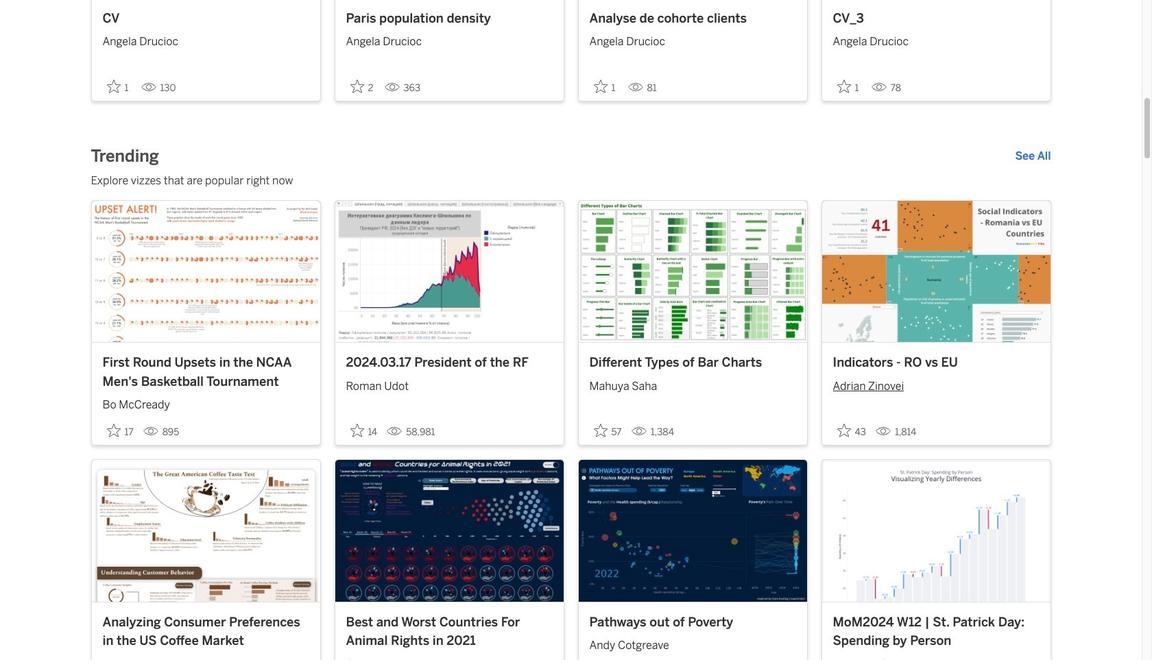 Task type: vqa. For each thing, say whether or not it's contained in the screenshot.
Selected language element
no



Task type: locate. For each thing, give the bounding box(es) containing it.
add favorite image
[[107, 79, 120, 93]]

explore vizzes that are popular right now element
[[91, 173, 1051, 189]]

Add Favorite button
[[103, 75, 135, 98], [346, 75, 379, 98], [589, 75, 622, 98], [833, 75, 866, 98], [103, 420, 138, 443], [346, 420, 381, 443], [589, 420, 626, 443], [833, 420, 870, 443]]

workbook thumbnail image
[[92, 201, 320, 342], [335, 201, 563, 342], [578, 201, 807, 342], [822, 201, 1050, 342], [92, 460, 320, 602], [335, 460, 563, 602], [578, 460, 807, 602], [822, 460, 1050, 602]]

add favorite image
[[350, 79, 364, 93], [594, 79, 607, 93], [837, 79, 851, 93], [107, 424, 120, 438], [350, 424, 364, 438], [594, 424, 607, 438], [837, 424, 851, 438]]



Task type: describe. For each thing, give the bounding box(es) containing it.
see all trending element
[[1015, 148, 1051, 165]]

trending heading
[[91, 145, 159, 167]]



